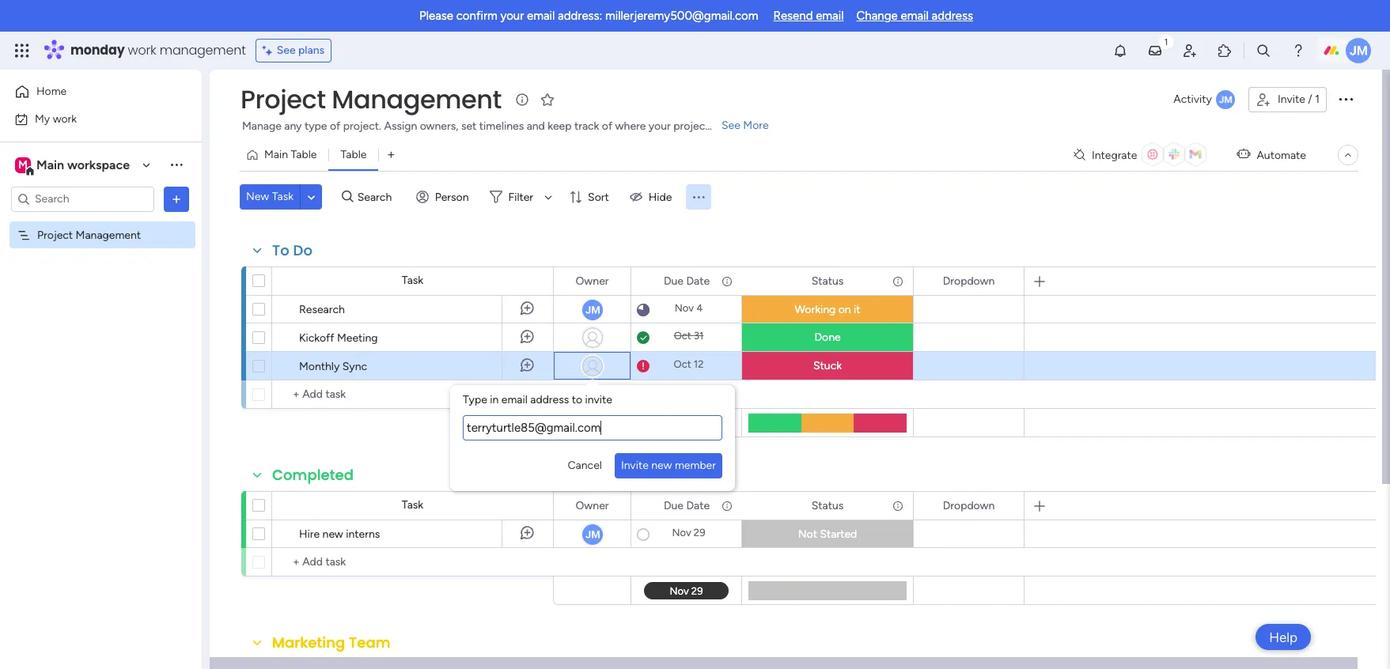 Task type: vqa. For each thing, say whether or not it's contained in the screenshot.
Shareable board icon
no



Task type: locate. For each thing, give the bounding box(es) containing it.
activity
[[1174, 93, 1212, 106]]

owner for completed
[[576, 499, 609, 512]]

Owner field
[[572, 273, 613, 290], [572, 497, 613, 515]]

invite left /
[[1278, 93, 1306, 106]]

add to favorites image
[[540, 91, 555, 107]]

work right my
[[53, 112, 77, 125]]

see
[[277, 44, 296, 57], [722, 119, 741, 132]]

email right in
[[502, 393, 528, 407]]

invite
[[1278, 93, 1306, 106], [621, 459, 649, 472]]

Due Date field
[[660, 273, 714, 290], [660, 497, 714, 515]]

oct left 31
[[674, 330, 691, 342]]

see plans
[[277, 44, 325, 57]]

1 vertical spatial status field
[[808, 497, 848, 515]]

assign
[[384, 119, 417, 133]]

management down search in workspace field
[[76, 228, 141, 242]]

manage
[[242, 119, 282, 133]]

hire
[[299, 528, 320, 541]]

1 due from the top
[[664, 274, 684, 288]]

new
[[651, 459, 672, 472], [323, 528, 343, 541]]

nov left the 4
[[675, 302, 694, 314]]

address right change
[[932, 9, 973, 23]]

0 horizontal spatial work
[[53, 112, 77, 125]]

project down search in workspace field
[[37, 228, 73, 242]]

options image
[[1336, 89, 1355, 108], [169, 191, 184, 207]]

2 table from the left
[[341, 148, 367, 161]]

add view image
[[388, 149, 394, 161]]

2 due from the top
[[664, 499, 684, 512]]

home
[[36, 85, 67, 98]]

dropdown field for to do
[[939, 273, 999, 290]]

due date for completed
[[664, 499, 710, 512]]

v2 search image
[[342, 188, 353, 206]]

to
[[272, 241, 289, 260]]

new left member
[[651, 459, 672, 472]]

column information image
[[721, 275, 734, 288], [892, 275, 904, 288], [721, 500, 734, 512]]

0 horizontal spatial address
[[530, 393, 569, 407]]

started
[[820, 528, 857, 541]]

0 vertical spatial dropdown field
[[939, 273, 999, 290]]

1 vertical spatial dropdown
[[943, 499, 995, 512]]

0 horizontal spatial your
[[500, 9, 524, 23]]

1 vertical spatial due
[[664, 499, 684, 512]]

1 of from the left
[[330, 119, 340, 133]]

2 status from the top
[[812, 499, 844, 512]]

0 horizontal spatial new
[[323, 528, 343, 541]]

Enter email field
[[463, 415, 722, 441]]

0 horizontal spatial options image
[[169, 191, 184, 207]]

0 horizontal spatial project management
[[37, 228, 141, 242]]

invite new member
[[621, 459, 716, 472]]

0 horizontal spatial main
[[36, 157, 64, 172]]

due date field up nov 29 at the bottom of page
[[660, 497, 714, 515]]

0 vertical spatial due date
[[664, 274, 710, 288]]

cancel
[[568, 459, 602, 472]]

0 vertical spatial project management
[[241, 82, 502, 117]]

1 table from the left
[[291, 148, 317, 161]]

1 vertical spatial oct
[[674, 358, 691, 370]]

project management list box
[[0, 218, 202, 462]]

main for main table
[[264, 148, 288, 161]]

0 vertical spatial due
[[664, 274, 684, 288]]

project.
[[343, 119, 381, 133]]

integrate
[[1092, 148, 1137, 162]]

oct for stuck
[[674, 358, 691, 370]]

1 vertical spatial dropdown field
[[939, 497, 999, 515]]

0 horizontal spatial project
[[37, 228, 73, 242]]

1 vertical spatial owner field
[[572, 497, 613, 515]]

2 owner field from the top
[[572, 497, 613, 515]]

invite inside invite / 1 button
[[1278, 93, 1306, 106]]

see inside see plans button
[[277, 44, 296, 57]]

main workspace
[[36, 157, 130, 172]]

0 horizontal spatial see
[[277, 44, 296, 57]]

table button
[[329, 142, 379, 168]]

work for monday
[[128, 41, 156, 59]]

0 vertical spatial status
[[812, 274, 844, 288]]

options image right the 1
[[1336, 89, 1355, 108]]

menu image
[[691, 189, 707, 205]]

status for completed
[[812, 499, 844, 512]]

due date up nov 4
[[664, 274, 710, 288]]

1 vertical spatial new
[[323, 528, 343, 541]]

0 vertical spatial status field
[[808, 273, 848, 290]]

where
[[615, 119, 646, 133]]

status up not started
[[812, 499, 844, 512]]

address left to
[[530, 393, 569, 407]]

of right type
[[330, 119, 340, 133]]

keep
[[548, 119, 572, 133]]

2 oct from the top
[[674, 358, 691, 370]]

nov left 29
[[672, 527, 691, 539]]

address:
[[558, 9, 602, 23]]

option
[[0, 221, 202, 224]]

date
[[686, 274, 710, 288], [686, 499, 710, 512]]

1 vertical spatial status
[[812, 499, 844, 512]]

options image down workspace options icon
[[169, 191, 184, 207]]

management up assign
[[332, 82, 502, 117]]

see left more
[[722, 119, 741, 132]]

1 vertical spatial your
[[649, 119, 671, 133]]

1 vertical spatial project
[[37, 228, 73, 242]]

1 vertical spatial project management
[[37, 228, 141, 242]]

1 vertical spatial due date field
[[660, 497, 714, 515]]

2 dropdown field from the top
[[939, 497, 999, 515]]

email left address:
[[527, 9, 555, 23]]

table down project.
[[341, 148, 367, 161]]

main
[[264, 148, 288, 161], [36, 157, 64, 172]]

filter
[[508, 190, 533, 204]]

due date field for to do
[[660, 273, 714, 290]]

0 vertical spatial see
[[277, 44, 296, 57]]

0 horizontal spatial table
[[291, 148, 317, 161]]

date for to do
[[686, 274, 710, 288]]

status field up not started
[[808, 497, 848, 515]]

1 vertical spatial work
[[53, 112, 77, 125]]

management
[[160, 41, 246, 59]]

dropdown field for completed
[[939, 497, 999, 515]]

status up working on it at the top right of page
[[812, 274, 844, 288]]

1 vertical spatial owner
[[576, 499, 609, 512]]

1 vertical spatial nov
[[672, 527, 691, 539]]

1 horizontal spatial options image
[[1336, 89, 1355, 108]]

email right change
[[901, 9, 929, 23]]

1 vertical spatial management
[[76, 228, 141, 242]]

0 vertical spatial due date field
[[660, 273, 714, 290]]

0 vertical spatial invite
[[1278, 93, 1306, 106]]

due date field up nov 4
[[660, 273, 714, 290]]

status for to do
[[812, 274, 844, 288]]

working
[[795, 303, 836, 317]]

1 oct from the top
[[674, 330, 691, 342]]

new inside button
[[651, 459, 672, 472]]

0 vertical spatial nov
[[675, 302, 694, 314]]

1 horizontal spatial your
[[649, 119, 671, 133]]

1 horizontal spatial table
[[341, 148, 367, 161]]

project
[[674, 119, 709, 133]]

1 horizontal spatial invite
[[1278, 93, 1306, 106]]

column information image
[[892, 500, 904, 512]]

collapse board header image
[[1342, 149, 1355, 161]]

2 due date field from the top
[[660, 497, 714, 515]]

change email address
[[857, 9, 973, 23]]

monday work management
[[70, 41, 246, 59]]

0 horizontal spatial management
[[76, 228, 141, 242]]

due date
[[664, 274, 710, 288], [664, 499, 710, 512]]

1 vertical spatial task
[[402, 274, 423, 287]]

project management up project.
[[241, 82, 502, 117]]

main inside button
[[264, 148, 288, 161]]

1 due date field from the top
[[660, 273, 714, 290]]

owner for to do
[[576, 274, 609, 288]]

due date field for completed
[[660, 497, 714, 515]]

1 due date from the top
[[664, 274, 710, 288]]

main inside workspace selection element
[[36, 157, 64, 172]]

not started
[[798, 528, 857, 541]]

2 dropdown from the top
[[943, 499, 995, 512]]

1 horizontal spatial new
[[651, 459, 672, 472]]

1 horizontal spatial work
[[128, 41, 156, 59]]

oct left 12
[[674, 358, 691, 370]]

1 status field from the top
[[808, 273, 848, 290]]

1 owner field from the top
[[572, 273, 613, 290]]

0 horizontal spatial of
[[330, 119, 340, 133]]

1 dropdown from the top
[[943, 274, 995, 288]]

resend
[[774, 9, 813, 23]]

column information image for to do
[[721, 275, 734, 288]]

1 horizontal spatial of
[[602, 119, 613, 133]]

see inside see more link
[[722, 119, 741, 132]]

0 vertical spatial owner
[[576, 274, 609, 288]]

dropdown
[[943, 274, 995, 288], [943, 499, 995, 512]]

owner field for completed
[[572, 497, 613, 515]]

1 horizontal spatial main
[[264, 148, 288, 161]]

sync
[[342, 360, 367, 373]]

activity button
[[1167, 87, 1242, 112]]

1 horizontal spatial see
[[722, 119, 741, 132]]

nov for working
[[675, 302, 694, 314]]

type
[[463, 393, 487, 407]]

person button
[[410, 184, 478, 210]]

person
[[435, 190, 469, 204]]

0 vertical spatial oct
[[674, 330, 691, 342]]

0 vertical spatial owner field
[[572, 273, 613, 290]]

status
[[812, 274, 844, 288], [812, 499, 844, 512]]

oct
[[674, 330, 691, 342], [674, 358, 691, 370]]

1 vertical spatial invite
[[621, 459, 649, 472]]

1 vertical spatial options image
[[169, 191, 184, 207]]

0 vertical spatial dropdown
[[943, 274, 995, 288]]

of
[[330, 119, 340, 133], [602, 119, 613, 133]]

hide
[[649, 190, 672, 204]]

1 horizontal spatial address
[[932, 9, 973, 23]]

my
[[35, 112, 50, 125]]

millerjeremy500@gmail.com
[[605, 9, 758, 23]]

more
[[743, 119, 769, 132]]

your right confirm
[[500, 9, 524, 23]]

resend email link
[[774, 9, 844, 23]]

Status field
[[808, 273, 848, 290], [808, 497, 848, 515]]

due for to do
[[664, 274, 684, 288]]

oct for done
[[674, 330, 691, 342]]

see for see more
[[722, 119, 741, 132]]

1 dropdown field from the top
[[939, 273, 999, 290]]

invite members image
[[1182, 43, 1198, 59]]

of right track at the left top of page
[[602, 119, 613, 133]]

1 vertical spatial see
[[722, 119, 741, 132]]

due
[[664, 274, 684, 288], [664, 499, 684, 512]]

table down any
[[291, 148, 317, 161]]

marketing
[[272, 633, 345, 653]]

email right resend
[[816, 9, 844, 23]]

v2 overdue deadline image
[[637, 359, 650, 374]]

main right workspace icon
[[36, 157, 64, 172]]

due up nov 4
[[664, 274, 684, 288]]

2 owner from the top
[[576, 499, 609, 512]]

1 vertical spatial due date
[[664, 499, 710, 512]]

12
[[694, 358, 704, 370]]

2 date from the top
[[686, 499, 710, 512]]

date up 29
[[686, 499, 710, 512]]

table
[[291, 148, 317, 161], [341, 148, 367, 161]]

0 vertical spatial date
[[686, 274, 710, 288]]

work for my
[[53, 112, 77, 125]]

v2 done deadline image
[[637, 330, 650, 345]]

invite / 1
[[1278, 93, 1320, 106]]

status field for completed
[[808, 497, 848, 515]]

oct 12
[[674, 358, 704, 370]]

Dropdown field
[[939, 273, 999, 290], [939, 497, 999, 515]]

1 owner from the top
[[576, 274, 609, 288]]

team
[[349, 633, 391, 653]]

project management down search in workspace field
[[37, 228, 141, 242]]

date up the 4
[[686, 274, 710, 288]]

your
[[500, 9, 524, 23], [649, 119, 671, 133]]

1 horizontal spatial project
[[241, 82, 326, 117]]

1 date from the top
[[686, 274, 710, 288]]

new
[[246, 190, 269, 203]]

work right monday
[[128, 41, 156, 59]]

invite new member button
[[615, 453, 722, 479]]

help button
[[1256, 624, 1311, 650]]

see more link
[[720, 118, 770, 134]]

invite for invite new member
[[621, 459, 649, 472]]

your right where
[[649, 119, 671, 133]]

stands.
[[712, 119, 747, 133]]

main table button
[[240, 142, 329, 168]]

due date for to do
[[664, 274, 710, 288]]

project up any
[[241, 82, 326, 117]]

To Do field
[[268, 241, 317, 261]]

due up nov 29 at the bottom of page
[[664, 499, 684, 512]]

show board description image
[[513, 92, 532, 108]]

1 vertical spatial date
[[686, 499, 710, 512]]

31
[[694, 330, 704, 342]]

main down the manage
[[264, 148, 288, 161]]

m
[[18, 158, 28, 171]]

due date up nov 29 at the bottom of page
[[664, 499, 710, 512]]

new right hire
[[323, 528, 343, 541]]

2 vertical spatial task
[[402, 499, 423, 512]]

1 status from the top
[[812, 274, 844, 288]]

2 status field from the top
[[808, 497, 848, 515]]

invite inside invite new member button
[[621, 459, 649, 472]]

1 horizontal spatial project management
[[241, 82, 502, 117]]

work inside button
[[53, 112, 77, 125]]

status field up working on it at the top right of page
[[808, 273, 848, 290]]

0 vertical spatial management
[[332, 82, 502, 117]]

sort
[[588, 190, 609, 204]]

0 vertical spatial options image
[[1336, 89, 1355, 108]]

management
[[332, 82, 502, 117], [76, 228, 141, 242]]

project management
[[241, 82, 502, 117], [37, 228, 141, 242]]

0 horizontal spatial invite
[[621, 459, 649, 472]]

confirm
[[456, 9, 498, 23]]

2 of from the left
[[602, 119, 613, 133]]

0 vertical spatial work
[[128, 41, 156, 59]]

invite right 'cancel'
[[621, 459, 649, 472]]

see left plans
[[277, 44, 296, 57]]

0 vertical spatial new
[[651, 459, 672, 472]]

notifications image
[[1113, 43, 1128, 59]]

dropdown for completed
[[943, 499, 995, 512]]

2 due date from the top
[[664, 499, 710, 512]]

apps image
[[1217, 43, 1233, 59]]

0 vertical spatial task
[[272, 190, 294, 203]]



Task type: describe. For each thing, give the bounding box(es) containing it.
angle down image
[[308, 191, 315, 203]]

interns
[[346, 528, 380, 541]]

workspace image
[[15, 156, 31, 174]]

home button
[[9, 79, 170, 104]]

monthly sync
[[299, 360, 367, 373]]

/
[[1308, 93, 1313, 106]]

autopilot image
[[1237, 144, 1251, 164]]

kickoff
[[299, 332, 334, 345]]

workspace selection element
[[15, 155, 132, 176]]

main table
[[264, 148, 317, 161]]

filter button
[[483, 184, 558, 210]]

see for see plans
[[277, 44, 296, 57]]

stuck
[[813, 359, 842, 373]]

main for main workspace
[[36, 157, 64, 172]]

to do
[[272, 241, 313, 260]]

project management inside list box
[[37, 228, 141, 242]]

see plans button
[[255, 39, 332, 63]]

marketing team
[[272, 633, 391, 653]]

please
[[419, 9, 453, 23]]

any
[[284, 119, 302, 133]]

new task button
[[240, 184, 300, 210]]

kickoff meeting
[[299, 332, 378, 345]]

table inside button
[[291, 148, 317, 161]]

invite
[[585, 393, 612, 407]]

done
[[815, 331, 841, 344]]

Search in workspace field
[[33, 190, 132, 208]]

not
[[798, 528, 817, 541]]

date for completed
[[686, 499, 710, 512]]

plans
[[298, 44, 325, 57]]

select product image
[[14, 43, 30, 59]]

automate
[[1257, 148, 1306, 162]]

working on it
[[795, 303, 861, 317]]

type in email address to invite
[[463, 393, 612, 407]]

workspace options image
[[169, 157, 184, 173]]

Project Management field
[[237, 82, 506, 117]]

status field for to do
[[808, 273, 848, 290]]

project inside project management list box
[[37, 228, 73, 242]]

0 vertical spatial project
[[241, 82, 326, 117]]

hide button
[[623, 184, 682, 210]]

jeremy miller image
[[1346, 38, 1371, 63]]

resend email
[[774, 9, 844, 23]]

column information image for completed
[[721, 500, 734, 512]]

type
[[305, 119, 327, 133]]

completed
[[272, 465, 354, 485]]

1
[[1315, 93, 1320, 106]]

on
[[838, 303, 851, 317]]

it
[[854, 303, 861, 317]]

oct 31
[[674, 330, 704, 342]]

change
[[857, 9, 898, 23]]

1 image
[[1159, 32, 1173, 50]]

timelines
[[479, 119, 524, 133]]

track
[[574, 119, 599, 133]]

nov 4
[[675, 302, 703, 314]]

Completed field
[[268, 465, 358, 486]]

task inside new task button
[[272, 190, 294, 203]]

cancel button
[[561, 453, 608, 479]]

task for to do
[[402, 274, 423, 287]]

monthly
[[299, 360, 340, 373]]

research
[[299, 303, 345, 317]]

do
[[293, 241, 313, 260]]

table inside button
[[341, 148, 367, 161]]

to
[[572, 393, 582, 407]]

change email address link
[[857, 9, 973, 23]]

help image
[[1291, 43, 1306, 59]]

0 vertical spatial your
[[500, 9, 524, 23]]

meeting
[[337, 332, 378, 345]]

0 vertical spatial address
[[932, 9, 973, 23]]

please confirm your email address: millerjeremy500@gmail.com
[[419, 9, 758, 23]]

owners,
[[420, 119, 459, 133]]

search everything image
[[1256, 43, 1272, 59]]

invite / 1 button
[[1249, 87, 1327, 112]]

manage any type of project. assign owners, set timelines and keep track of where your project stands.
[[242, 119, 747, 133]]

new for hire
[[323, 528, 343, 541]]

see more
[[722, 119, 769, 132]]

nov for not
[[672, 527, 691, 539]]

1 horizontal spatial management
[[332, 82, 502, 117]]

1 vertical spatial address
[[530, 393, 569, 407]]

sort button
[[563, 184, 619, 210]]

help
[[1269, 629, 1298, 645]]

invite for invite / 1
[[1278, 93, 1306, 106]]

my work button
[[9, 106, 170, 132]]

member
[[675, 459, 716, 472]]

task for completed
[[402, 499, 423, 512]]

29
[[694, 527, 705, 539]]

arrow down image
[[539, 188, 558, 207]]

+ Add task text field
[[280, 385, 546, 404]]

nov 29
[[672, 527, 705, 539]]

+ Add task text field
[[280, 553, 546, 572]]

4
[[696, 302, 703, 314]]

in
[[490, 393, 499, 407]]

and
[[527, 119, 545, 133]]

new for invite
[[651, 459, 672, 472]]

hire new interns
[[299, 528, 380, 541]]

my work
[[35, 112, 77, 125]]

new task
[[246, 190, 294, 203]]

dropdown for to do
[[943, 274, 995, 288]]

owner field for to do
[[572, 273, 613, 290]]

Search field
[[353, 186, 401, 208]]

management inside project management list box
[[76, 228, 141, 242]]

dapulse integrations image
[[1074, 149, 1086, 161]]

due for completed
[[664, 499, 684, 512]]

monday
[[70, 41, 125, 59]]

inbox image
[[1147, 43, 1163, 59]]

workspace
[[67, 157, 130, 172]]

Marketing Team field
[[268, 633, 395, 654]]



